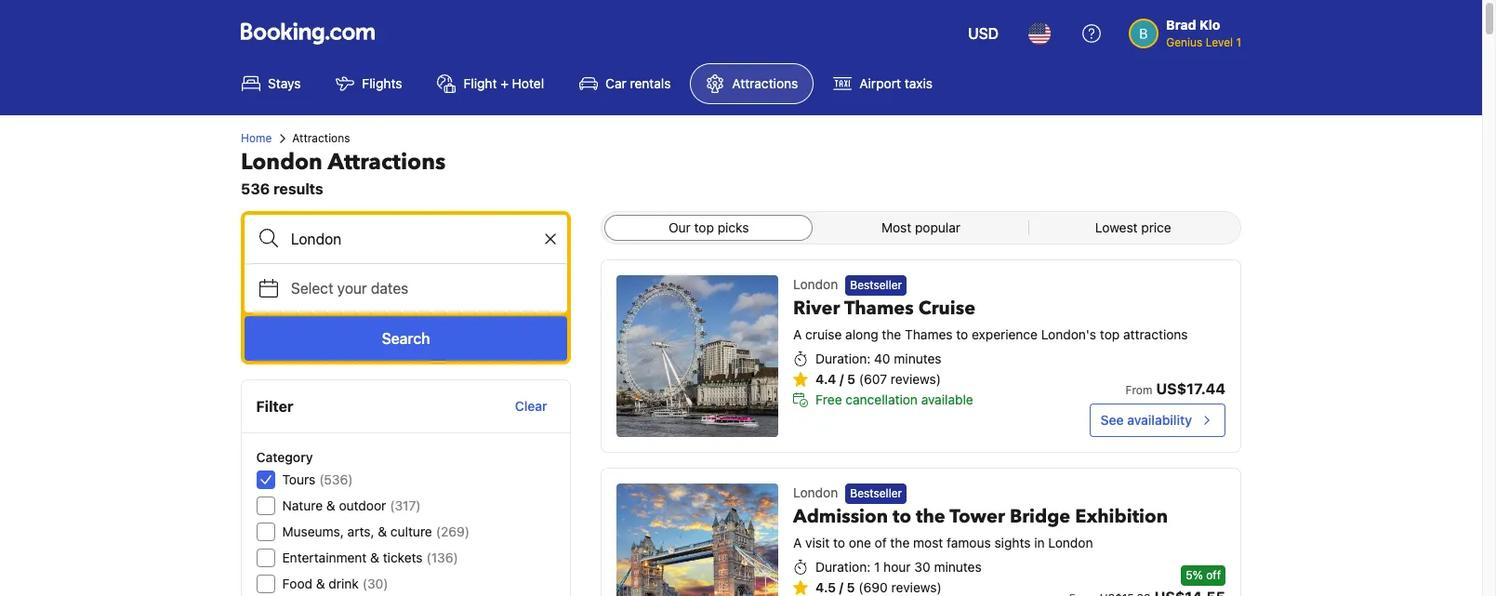 Task type: locate. For each thing, give the bounding box(es) containing it.
attractions
[[732, 75, 798, 91], [292, 131, 350, 145], [328, 147, 446, 178]]

most popular
[[882, 220, 961, 235]]

usd
[[968, 25, 999, 42]]

lowest
[[1096, 220, 1138, 235]]

brad klo genius level 1
[[1167, 17, 1242, 49]]

london inside admission to the tower bridge exhibition a visit to one of the most famous sights in london
[[1049, 535, 1093, 551]]

to inside river thames cruise a cruise along the thames to experience london's top attractions
[[957, 327, 969, 343]]

reviews) down 30 at right
[[892, 580, 942, 596]]

1 vertical spatial a
[[794, 535, 802, 551]]

popular
[[915, 220, 961, 235]]

0 horizontal spatial top
[[694, 220, 714, 235]]

duration:
[[816, 351, 871, 367], [816, 559, 871, 575]]

car rentals
[[606, 75, 671, 91]]

genius
[[1167, 35, 1203, 49]]

(30)
[[363, 576, 389, 592]]

minutes right 40
[[894, 351, 942, 367]]

duration: for river
[[816, 351, 871, 367]]

exhibition
[[1076, 504, 1168, 530]]

thames up along
[[845, 296, 914, 321]]

/ for river
[[840, 371, 844, 387]]

2 / from the top
[[840, 580, 844, 596]]

0 vertical spatial duration:
[[816, 351, 871, 367]]

london up river
[[794, 276, 838, 292]]

1 vertical spatial top
[[1100, 327, 1120, 343]]

2 a from the top
[[794, 535, 802, 551]]

the up most
[[916, 504, 946, 530]]

1 vertical spatial to
[[893, 504, 912, 530]]

2 vertical spatial the
[[891, 535, 910, 551]]

minutes down famous
[[934, 559, 982, 575]]

most
[[914, 535, 943, 551]]

1 a from the top
[[794, 327, 802, 343]]

1 5 from the top
[[847, 371, 856, 387]]

nature & outdoor (317)
[[283, 498, 421, 513]]

to
[[957, 327, 969, 343], [893, 504, 912, 530], [834, 535, 846, 551]]

(690
[[859, 580, 888, 596]]

1 horizontal spatial top
[[1100, 327, 1120, 343]]

1 left hour
[[874, 559, 880, 575]]

flight + hotel link
[[422, 63, 560, 104]]

0 vertical spatial a
[[794, 327, 802, 343]]

duration: up 4.5
[[816, 559, 871, 575]]

0 vertical spatial /
[[840, 371, 844, 387]]

a inside admission to the tower bridge exhibition a visit to one of the most famous sights in london
[[794, 535, 802, 551]]

& left the drink
[[317, 576, 326, 592]]

sights
[[995, 535, 1031, 551]]

0 vertical spatial thames
[[845, 296, 914, 321]]

/ right 4.5
[[840, 580, 844, 596]]

to up duration: 1 hour 30 minutes
[[893, 504, 912, 530]]

car rentals link
[[564, 63, 687, 104]]

experience
[[972, 327, 1038, 343]]

flights link
[[320, 63, 418, 104]]

the right of
[[891, 535, 910, 551]]

0 vertical spatial bestseller
[[850, 278, 902, 292]]

select your dates
[[291, 280, 409, 297]]

1 bestseller from the top
[[850, 278, 902, 292]]

london up results
[[241, 147, 323, 178]]

car
[[606, 75, 627, 91]]

0 vertical spatial 1
[[1237, 35, 1242, 49]]

/ for admission
[[840, 580, 844, 596]]

Where are you going? search field
[[245, 215, 567, 263]]

tower
[[950, 504, 1005, 530]]

0 horizontal spatial to
[[834, 535, 846, 551]]

1 right level on the right top of page
[[1237, 35, 1242, 49]]

1 horizontal spatial 1
[[1237, 35, 1242, 49]]

(269)
[[437, 524, 470, 540]]

our
[[669, 220, 691, 235]]

your account menu brad klo genius level 1 element
[[1129, 8, 1249, 51]]

bestseller up along
[[850, 278, 902, 292]]

top inside river thames cruise a cruise along the thames to experience london's top attractions
[[1100, 327, 1120, 343]]

flights
[[362, 75, 402, 91]]

0 vertical spatial the
[[882, 327, 902, 343]]

filter
[[257, 398, 294, 415]]

in
[[1035, 535, 1045, 551]]

london attractions 536 results
[[241, 147, 446, 197]]

cancellation
[[846, 392, 918, 408]]

bestseller for to
[[850, 487, 902, 501]]

admission to the tower bridge exhibition image
[[617, 484, 779, 596]]

&
[[327, 498, 336, 513], [378, 524, 388, 540], [371, 550, 380, 566], [317, 576, 326, 592]]

1 vertical spatial /
[[840, 580, 844, 596]]

0 vertical spatial reviews)
[[891, 371, 941, 387]]

(317)
[[391, 498, 421, 513]]

1 horizontal spatial to
[[893, 504, 912, 530]]

top
[[694, 220, 714, 235], [1100, 327, 1120, 343]]

0 horizontal spatial 1
[[874, 559, 880, 575]]

1 duration: from the top
[[816, 351, 871, 367]]

2 vertical spatial to
[[834, 535, 846, 551]]

0 vertical spatial attractions
[[732, 75, 798, 91]]

a left cruise
[[794, 327, 802, 343]]

5 for admission
[[847, 580, 855, 596]]

admission
[[794, 504, 888, 530]]

0 vertical spatial to
[[957, 327, 969, 343]]

duration: up 4.4 at the bottom right
[[816, 351, 871, 367]]

see availability
[[1101, 412, 1192, 428]]

home link
[[241, 130, 272, 147]]

5 left (690
[[847, 580, 855, 596]]

the up 40
[[882, 327, 902, 343]]

bestseller for thames
[[850, 278, 902, 292]]

a left visit
[[794, 535, 802, 551]]

& down (536)
[[327, 498, 336, 513]]

thames down cruise
[[905, 327, 953, 343]]

culture
[[391, 524, 433, 540]]

2 duration: from the top
[[816, 559, 871, 575]]

2 vertical spatial attractions
[[328, 147, 446, 178]]

(136)
[[427, 550, 459, 566]]

2 bestseller from the top
[[850, 487, 902, 501]]

london up the admission
[[794, 485, 838, 500]]

to for cruise
[[957, 327, 969, 343]]

to down cruise
[[957, 327, 969, 343]]

1 vertical spatial 5
[[847, 580, 855, 596]]

availability
[[1128, 412, 1192, 428]]

1 vertical spatial duration:
[[816, 559, 871, 575]]

river thames cruise image
[[617, 275, 779, 437]]

to left one
[[834, 535, 846, 551]]

1 vertical spatial attractions
[[292, 131, 350, 145]]

2 5 from the top
[[847, 580, 855, 596]]

536
[[241, 180, 270, 197]]

food & drink (30)
[[283, 576, 389, 592]]

& up (30) on the bottom left of page
[[371, 550, 380, 566]]

a inside river thames cruise a cruise along the thames to experience london's top attractions
[[794, 327, 802, 343]]

1 vertical spatial reviews)
[[892, 580, 942, 596]]

reviews) up free cancellation available
[[891, 371, 941, 387]]

(607
[[859, 371, 887, 387]]

0 vertical spatial 5
[[847, 371, 856, 387]]

top right our
[[694, 220, 714, 235]]

outdoor
[[339, 498, 387, 513]]

1 vertical spatial bestseller
[[850, 487, 902, 501]]

dates
[[371, 280, 409, 297]]

2 horizontal spatial to
[[957, 327, 969, 343]]

home
[[241, 131, 272, 145]]

cruise
[[919, 296, 976, 321]]

admission to the tower bridge exhibition a visit to one of the most famous sights in london
[[794, 504, 1168, 551]]

london right in
[[1049, 535, 1093, 551]]

& for drink
[[317, 576, 326, 592]]

tickets
[[383, 550, 423, 566]]

5
[[847, 371, 856, 387], [847, 580, 855, 596]]

booking.com image
[[241, 22, 375, 45]]

1 inside brad klo genius level 1
[[1237, 35, 1242, 49]]

thames
[[845, 296, 914, 321], [905, 327, 953, 343]]

1 / from the top
[[840, 371, 844, 387]]

/ right 4.4 at the bottom right
[[840, 371, 844, 387]]

bestseller
[[850, 278, 902, 292], [850, 487, 902, 501]]

free cancellation available
[[816, 392, 974, 408]]

museums, arts, & culture (269)
[[283, 524, 470, 540]]

the
[[882, 327, 902, 343], [916, 504, 946, 530], [891, 535, 910, 551]]

top right "london's" on the bottom right
[[1100, 327, 1120, 343]]

/
[[840, 371, 844, 387], [840, 580, 844, 596]]

4.5 / 5 (690 reviews)
[[816, 580, 942, 596]]

airport taxis link
[[818, 63, 949, 104]]

bestseller up the admission
[[850, 487, 902, 501]]

5 left the (607
[[847, 371, 856, 387]]

reviews)
[[891, 371, 941, 387], [892, 580, 942, 596]]



Task type: describe. For each thing, give the bounding box(es) containing it.
5% off
[[1186, 568, 1221, 582]]

nature
[[283, 498, 323, 513]]

drink
[[329, 576, 359, 592]]

to for the
[[834, 535, 846, 551]]

& for tickets
[[371, 550, 380, 566]]

see
[[1101, 412, 1124, 428]]

museums,
[[283, 524, 345, 540]]

category
[[257, 449, 313, 465]]

duration: 40 minutes
[[816, 351, 942, 367]]

5 for river
[[847, 371, 856, 387]]

our top picks
[[669, 220, 749, 235]]

picks
[[718, 220, 749, 235]]

stays
[[268, 75, 301, 91]]

flight
[[464, 75, 497, 91]]

cruise
[[806, 327, 842, 343]]

0 vertical spatial top
[[694, 220, 714, 235]]

usd button
[[957, 11, 1010, 56]]

the inside river thames cruise a cruise along the thames to experience london's top attractions
[[882, 327, 902, 343]]

40
[[874, 351, 891, 367]]

reviews) for the
[[892, 580, 942, 596]]

1 vertical spatial 1
[[874, 559, 880, 575]]

entertainment & tickets (136)
[[283, 550, 459, 566]]

off
[[1207, 568, 1221, 582]]

from
[[1126, 383, 1153, 397]]

river thames cruise a cruise along the thames to experience london's top attractions
[[794, 296, 1188, 343]]

4.4
[[816, 371, 837, 387]]

rentals
[[630, 75, 671, 91]]

brad
[[1167, 17, 1197, 33]]

level
[[1206, 35, 1233, 49]]

river
[[794, 296, 840, 321]]

(536)
[[320, 472, 353, 487]]

most
[[882, 220, 912, 235]]

search
[[382, 330, 430, 347]]

along
[[846, 327, 879, 343]]

of
[[875, 535, 887, 551]]

select
[[291, 280, 334, 297]]

your
[[337, 280, 367, 297]]

duration: 1 hour 30 minutes
[[816, 559, 982, 575]]

hotel
[[512, 75, 544, 91]]

klo
[[1200, 17, 1221, 33]]

london inside the london attractions 536 results
[[241, 147, 323, 178]]

results
[[274, 180, 323, 197]]

tours (536)
[[283, 472, 353, 487]]

visit
[[806, 535, 830, 551]]

attractions link
[[691, 63, 814, 104]]

available
[[922, 392, 974, 408]]

clear
[[516, 398, 548, 414]]

flight + hotel
[[464, 75, 544, 91]]

taxis
[[905, 75, 933, 91]]

famous
[[947, 535, 991, 551]]

reviews) for cruise
[[891, 371, 941, 387]]

4.4 / 5 (607 reviews)
[[816, 371, 941, 387]]

attractions inside the london attractions 536 results
[[328, 147, 446, 178]]

arts,
[[348, 524, 375, 540]]

0 vertical spatial minutes
[[894, 351, 942, 367]]

from us$17.44
[[1126, 380, 1226, 397]]

& right arts,
[[378, 524, 388, 540]]

airport taxis
[[860, 75, 933, 91]]

& for outdoor
[[327, 498, 336, 513]]

+
[[501, 75, 509, 91]]

stays link
[[226, 63, 317, 104]]

1 vertical spatial the
[[916, 504, 946, 530]]

1 vertical spatial thames
[[905, 327, 953, 343]]

search button
[[245, 316, 567, 361]]

free
[[816, 392, 842, 408]]

duration: for admission
[[816, 559, 871, 575]]

clear button
[[508, 390, 555, 423]]

one
[[849, 535, 871, 551]]

hour
[[884, 559, 911, 575]]

london's
[[1042, 327, 1097, 343]]

attractions inside attractions link
[[732, 75, 798, 91]]

1 vertical spatial minutes
[[934, 559, 982, 575]]

bridge
[[1010, 504, 1071, 530]]

us$17.44
[[1157, 380, 1226, 397]]

tours
[[283, 472, 316, 487]]

airport
[[860, 75, 901, 91]]

lowest price
[[1096, 220, 1172, 235]]

30
[[915, 559, 931, 575]]

entertainment
[[283, 550, 367, 566]]

food
[[283, 576, 313, 592]]



Task type: vqa. For each thing, say whether or not it's contained in the screenshot.
Klo
yes



